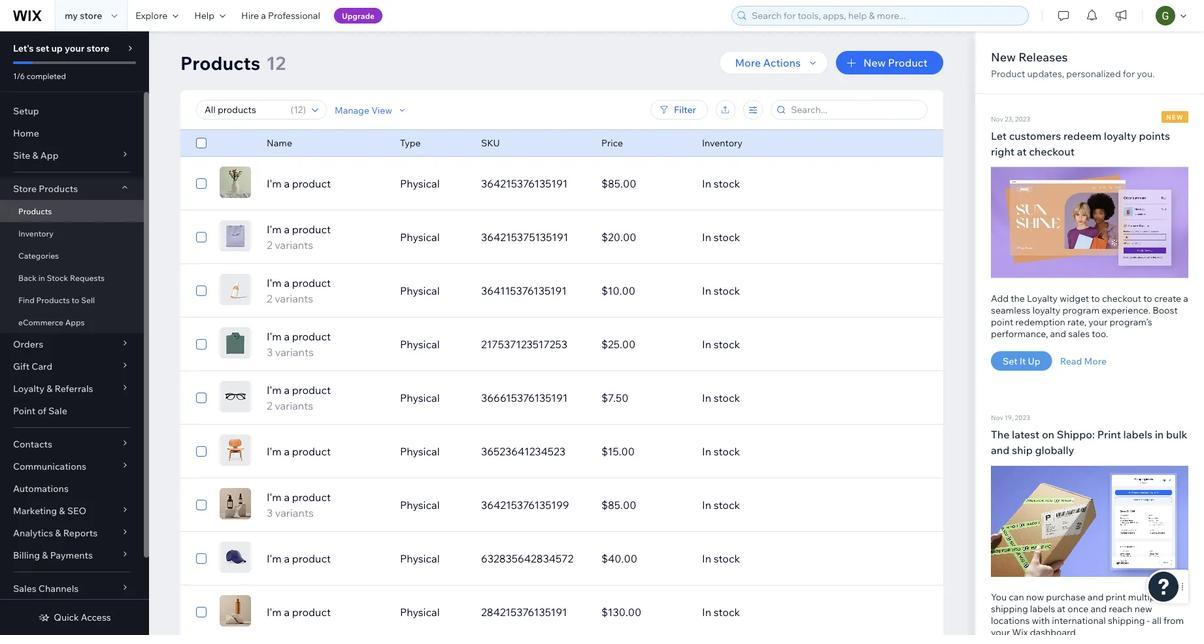 Task type: describe. For each thing, give the bounding box(es) containing it.
orders
[[13, 339, 43, 350]]

up
[[1028, 355, 1041, 367]]

you
[[991, 592, 1007, 603]]

updates,
[[1027, 68, 1065, 79]]

channels
[[38, 583, 79, 595]]

the
[[991, 428, 1010, 441]]

in stock link for 364215375135191
[[694, 222, 889, 253]]

$40.00 link
[[594, 543, 694, 575]]

app
[[40, 150, 59, 161]]

i'm a product for 632835642834572
[[267, 553, 331, 566]]

and inside add the loyalty widget to checkout to create a seamless loyalty program experience. boost point redemption rate, your program's performance, and sales too.
[[1050, 328, 1067, 339]]

completed
[[27, 71, 66, 81]]

new releases product updates, personalized for you.
[[991, 49, 1155, 79]]

7 product from the top
[[292, 491, 331, 504]]

up
[[51, 43, 63, 54]]

0 vertical spatial inventory
[[702, 137, 743, 149]]

more actions
[[735, 56, 801, 69]]

physical for 364215375135191
[[400, 231, 440, 244]]

physical link for 36523641234523
[[392, 436, 473, 468]]

364215376135191 link
[[473, 168, 594, 199]]

i'm a product 2 variants for 366615376135191
[[267, 384, 331, 413]]

(
[[291, 104, 294, 115]]

point of sale
[[13, 405, 67, 417]]

366615376135191
[[481, 392, 568, 405]]

payments
[[50, 550, 93, 561]]

& for analytics
[[55, 528, 61, 539]]

manage view button
[[335, 104, 408, 116]]

home
[[13, 128, 39, 139]]

$40.00
[[602, 553, 637, 566]]

read more
[[1060, 355, 1107, 367]]

set
[[1003, 355, 1018, 367]]

marketing & seo button
[[0, 500, 144, 522]]

i'm a product 2 variants for 364115376135191
[[267, 277, 331, 305]]

billing & payments
[[13, 550, 93, 561]]

variants for 217537123517253
[[275, 346, 314, 359]]

1 horizontal spatial to
[[1091, 293, 1100, 304]]

364215376135199
[[481, 499, 569, 512]]

i'm a product link for 36523641234523
[[259, 444, 392, 460]]

1/6 completed
[[13, 71, 66, 81]]

setup link
[[0, 100, 144, 122]]

i'm a product link for 632835642834572
[[259, 551, 392, 567]]

-
[[1147, 615, 1150, 627]]

i'm a product 3 variants for 217537123517253
[[267, 330, 331, 359]]

ecommerce
[[18, 317, 63, 327]]

284215376135191
[[481, 606, 567, 619]]

you can now purchase and print multiple shipping labels at once and reach new locations with international shipping - all from your wix dashboard.
[[991, 592, 1184, 636]]

loyalty & referrals button
[[0, 378, 144, 400]]

a inside add the loyalty widget to checkout to create a seamless loyalty program experience. boost point redemption rate, your program's performance, and sales too.
[[1184, 293, 1189, 304]]

ecommerce apps link
[[0, 311, 144, 333]]

in stock for 632835642834572
[[702, 553, 740, 566]]

site & app button
[[0, 145, 144, 167]]

1 i'm from the top
[[267, 177, 282, 190]]

categories
[[18, 251, 59, 261]]

$25.00 link
[[594, 329, 694, 360]]

$10.00 link
[[594, 275, 694, 307]]

1 vertical spatial more
[[1084, 355, 1107, 367]]

in stock link for 284215376135191
[[694, 597, 889, 628]]

$7.50
[[602, 392, 629, 405]]

products inside store products "popup button"
[[39, 183, 78, 195]]

upgrade button
[[334, 8, 383, 24]]

& for loyalty
[[47, 383, 53, 395]]

products inside products link
[[18, 206, 52, 216]]

my
[[65, 10, 78, 21]]

physical for 364215376135199
[[400, 499, 440, 512]]

physical link for 364215375135191
[[392, 222, 473, 253]]

$85.00 link for 364215376135191
[[594, 168, 694, 199]]

your inside the sidebar element
[[65, 43, 85, 54]]

stock for 632835642834572
[[714, 553, 740, 566]]

in stock for 364215375135191
[[702, 231, 740, 244]]

36523641234523
[[481, 445, 566, 458]]

new product button
[[836, 51, 944, 75]]

$15.00
[[602, 445, 635, 458]]

physical for 36523641234523
[[400, 445, 440, 458]]

in stock for 364115376135191
[[702, 284, 740, 298]]

$85.00 link for 364215376135199
[[594, 490, 694, 521]]

9 i'm from the top
[[267, 606, 282, 619]]

stock for 366615376135191
[[714, 392, 740, 405]]

price
[[602, 137, 623, 149]]

can
[[1009, 592, 1024, 603]]

back
[[18, 273, 37, 283]]

contacts
[[13, 439, 52, 450]]

in stock link for 36523641234523
[[694, 436, 889, 468]]

in inside the sidebar element
[[38, 273, 45, 283]]

find
[[18, 295, 34, 305]]

ecommerce apps
[[18, 317, 85, 327]]

back in stock requests link
[[0, 267, 144, 289]]

quick
[[54, 612, 79, 623]]

3 for 364215376135199
[[267, 507, 273, 520]]

store inside the sidebar element
[[87, 43, 109, 54]]

$20.00 link
[[594, 222, 694, 253]]

let's set up your store
[[13, 43, 109, 54]]

stock
[[47, 273, 68, 283]]

& for marketing
[[59, 505, 65, 517]]

physical link for 217537123517253
[[392, 329, 473, 360]]

sales
[[1069, 328, 1090, 339]]

bulk
[[1166, 428, 1188, 441]]

364115376135191 link
[[473, 275, 594, 307]]

card
[[32, 361, 52, 372]]

Search... field
[[787, 101, 923, 119]]

widget
[[1060, 293, 1089, 304]]

set it up
[[1003, 355, 1041, 367]]

help
[[194, 10, 215, 21]]

variants for 364115376135191
[[275, 292, 313, 305]]

filter button
[[651, 100, 708, 120]]

communications
[[13, 461, 86, 472]]

in for 217537123517253
[[702, 338, 711, 351]]

loyalty & referrals
[[13, 383, 93, 395]]

0 vertical spatial store
[[80, 10, 102, 21]]

automations link
[[0, 478, 144, 500]]

my store
[[65, 10, 102, 21]]

i'm a product link for 284215376135191
[[259, 605, 392, 621]]

home link
[[0, 122, 144, 145]]

physical for 366615376135191
[[400, 392, 440, 405]]

physical link for 284215376135191
[[392, 597, 473, 628]]

to inside the sidebar element
[[72, 295, 79, 305]]

set it up link
[[991, 351, 1052, 371]]

in for 364115376135191
[[702, 284, 711, 298]]

store products button
[[0, 178, 144, 200]]

dashboard.
[[1030, 627, 1078, 636]]

quick access
[[54, 612, 111, 623]]

2 for 364115376135191
[[267, 292, 272, 305]]

referrals
[[55, 383, 93, 395]]

2 for 364215375135191
[[267, 239, 272, 252]]

$85.00 for 364215376135191
[[602, 177, 636, 190]]

physical for 632835642834572
[[400, 553, 440, 566]]

i'm a product 3 variants for 364215376135199
[[267, 491, 331, 520]]

2 horizontal spatial to
[[1144, 293, 1153, 304]]

redeem
[[1064, 129, 1102, 142]]

your inside add the loyalty widget to checkout to create a seamless loyalty program experience. boost point redemption rate, your program's performance, and sales too.
[[1089, 316, 1108, 328]]

23,
[[1005, 115, 1014, 123]]

locations
[[991, 615, 1030, 627]]

sales channels button
[[0, 578, 144, 600]]

more inside popup button
[[735, 56, 761, 69]]

globally
[[1035, 444, 1075, 457]]

sell
[[81, 295, 95, 305]]

loyalty inside the "let customers redeem loyalty points right at checkout"
[[1104, 129, 1137, 142]]

in stock for 284215376135191
[[702, 606, 740, 619]]

i'm a product for 284215376135191
[[267, 606, 331, 619]]

marketing & seo
[[13, 505, 86, 517]]

rate,
[[1068, 316, 1087, 328]]

automations
[[13, 483, 69, 495]]

analytics & reports
[[13, 528, 98, 539]]

i'm a product link for 364215376135191
[[259, 176, 392, 192]]

12 for ( 12 )
[[294, 104, 303, 115]]

2023 for nov 23, 2023
[[1015, 115, 1030, 123]]

customers
[[1009, 129, 1061, 142]]

personalized
[[1067, 68, 1121, 79]]

& for billing
[[42, 550, 48, 561]]



Task type: locate. For each thing, give the bounding box(es) containing it.
variants for 364215376135199
[[275, 507, 314, 520]]

12
[[266, 51, 286, 74], [294, 104, 303, 115]]

$15.00 link
[[594, 436, 694, 468]]

9 in stock link from the top
[[694, 597, 889, 628]]

0 vertical spatial i'm a product 2 variants
[[267, 223, 331, 252]]

your inside you can now purchase and print multiple shipping labels at once and reach new locations with international shipping - all from your wix dashboard.
[[991, 627, 1010, 636]]

1 in stock link from the top
[[694, 168, 889, 199]]

0 horizontal spatial shipping
[[991, 604, 1028, 615]]

8 product from the top
[[292, 553, 331, 566]]

products down help button
[[180, 51, 260, 74]]

1 horizontal spatial 12
[[294, 104, 303, 115]]

1 vertical spatial $85.00
[[602, 499, 636, 512]]

in for 364215375135191
[[702, 231, 711, 244]]

0 vertical spatial checkout
[[1029, 145, 1075, 158]]

0 vertical spatial shipping
[[991, 604, 1028, 615]]

3 for 217537123517253
[[267, 346, 273, 359]]

0 vertical spatial loyalty
[[1027, 293, 1058, 304]]

loyalty left points
[[1104, 129, 1137, 142]]

product left updates,
[[991, 68, 1025, 79]]

1 i'm a product 3 variants from the top
[[267, 330, 331, 359]]

physical for 364115376135191
[[400, 284, 440, 298]]

4 variants from the top
[[275, 400, 313, 413]]

i'm a product for 364215376135191
[[267, 177, 331, 190]]

1 vertical spatial 2023
[[1015, 414, 1030, 422]]

in stock link for 364215376135191
[[694, 168, 889, 199]]

analytics & reports button
[[0, 522, 144, 545]]

0 horizontal spatial product
[[888, 56, 928, 69]]

1 physical from the top
[[400, 177, 440, 190]]

physical link for 632835642834572
[[392, 543, 473, 575]]

2 product from the top
[[292, 223, 331, 236]]

actions
[[763, 56, 801, 69]]

2 i'm from the top
[[267, 223, 282, 236]]

0 horizontal spatial loyalty
[[13, 383, 44, 395]]

on
[[1042, 428, 1055, 441]]

1 i'm a product from the top
[[267, 177, 331, 190]]

2 in from the top
[[702, 231, 711, 244]]

2 physical from the top
[[400, 231, 440, 244]]

1 i'm a product link from the top
[[259, 176, 392, 192]]

4 physical link from the top
[[392, 329, 473, 360]]

at down purchase
[[1057, 604, 1066, 615]]

3 physical from the top
[[400, 284, 440, 298]]

8 physical from the top
[[400, 553, 440, 566]]

in left bulk
[[1155, 428, 1164, 441]]

$85.00 up $40.00
[[602, 499, 636, 512]]

9 in from the top
[[702, 606, 711, 619]]

0 horizontal spatial loyalty
[[1033, 304, 1061, 316]]

1 vertical spatial shipping
[[1108, 615, 1145, 627]]

0 vertical spatial labels
[[1124, 428, 1153, 441]]

4 product from the top
[[292, 330, 331, 343]]

points
[[1139, 129, 1170, 142]]

217537123517253 link
[[473, 329, 594, 360]]

categories link
[[0, 245, 144, 267]]

nov left the "23,"
[[991, 115, 1004, 123]]

364215376135199 link
[[473, 490, 594, 521]]

1 vertical spatial store
[[87, 43, 109, 54]]

store products
[[13, 183, 78, 195]]

2 physical link from the top
[[392, 222, 473, 253]]

3 i'm from the top
[[267, 277, 282, 290]]

4 in from the top
[[702, 338, 711, 351]]

1 vertical spatial $85.00 link
[[594, 490, 694, 521]]

Search for tools, apps, help & more... field
[[748, 7, 1025, 25]]

at inside the "let customers redeem loyalty points right at checkout"
[[1017, 145, 1027, 158]]

( 12 )
[[291, 104, 306, 115]]

4 i'm a product from the top
[[267, 606, 331, 619]]

1 nov from the top
[[991, 115, 1004, 123]]

products down the 'store'
[[18, 206, 52, 216]]

5 physical link from the top
[[392, 383, 473, 414]]

stock for 364215376135191
[[714, 177, 740, 190]]

7 in stock link from the top
[[694, 490, 889, 521]]

quick access button
[[38, 612, 111, 624]]

in stock link for 364115376135191
[[694, 275, 889, 307]]

0 vertical spatial your
[[65, 43, 85, 54]]

1 horizontal spatial checkout
[[1102, 293, 1142, 304]]

1 variants from the top
[[275, 239, 313, 252]]

international
[[1052, 615, 1106, 627]]

5 variants from the top
[[275, 507, 314, 520]]

stock for 217537123517253
[[714, 338, 740, 351]]

type
[[400, 137, 421, 149]]

2 $85.00 link from the top
[[594, 490, 694, 521]]

to left create
[[1144, 293, 1153, 304]]

loyalty up 'redemption'
[[1033, 304, 1061, 316]]

i'm a product link
[[259, 176, 392, 192], [259, 444, 392, 460], [259, 551, 392, 567], [259, 605, 392, 621]]

0 vertical spatial nov
[[991, 115, 1004, 123]]

1 $85.00 link from the top
[[594, 168, 694, 199]]

physical link for 364215376135199
[[392, 490, 473, 521]]

5 in stock link from the top
[[694, 383, 889, 414]]

to left sell
[[72, 295, 79, 305]]

1 vertical spatial 3
[[267, 507, 273, 520]]

in stock link for 366615376135191
[[694, 383, 889, 414]]

7 in stock from the top
[[702, 499, 740, 512]]

9 physical from the top
[[400, 606, 440, 619]]

loyalty inside add the loyalty widget to checkout to create a seamless loyalty program experience. boost point redemption rate, your program's performance, and sales too.
[[1033, 304, 1061, 316]]

hire
[[241, 10, 259, 21]]

inventory up categories
[[18, 229, 54, 238]]

1 horizontal spatial inventory
[[702, 137, 743, 149]]

in stock link for 632835642834572
[[694, 543, 889, 575]]

product down search for tools, apps, help & more... field
[[888, 56, 928, 69]]

12 left manage
[[294, 104, 303, 115]]

i'm a product for 36523641234523
[[267, 445, 331, 458]]

store right my
[[80, 10, 102, 21]]

$85.00 down price
[[602, 177, 636, 190]]

1 product from the top
[[292, 177, 331, 190]]

labels
[[1124, 428, 1153, 441], [1030, 604, 1055, 615]]

& left seo
[[59, 505, 65, 517]]

6 in stock link from the top
[[694, 436, 889, 468]]

3 i'm a product from the top
[[267, 553, 331, 566]]

filter
[[674, 104, 696, 115]]

nov for nov 19, 2023 the latest on shippo: print labels in bulk and ship globally
[[991, 414, 1004, 422]]

1 stock from the top
[[714, 177, 740, 190]]

1 vertical spatial loyalty
[[13, 383, 44, 395]]

in for 364215376135191
[[702, 177, 711, 190]]

$25.00
[[602, 338, 636, 351]]

4 physical from the top
[[400, 338, 440, 351]]

0 vertical spatial 12
[[266, 51, 286, 74]]

sales channels
[[13, 583, 79, 595]]

1 vertical spatial in
[[1155, 428, 1164, 441]]

stock for 364215376135199
[[714, 499, 740, 512]]

3
[[267, 346, 273, 359], [267, 507, 273, 520]]

inventory inside the sidebar element
[[18, 229, 54, 238]]

new for product
[[864, 56, 886, 69]]

2 stock from the top
[[714, 231, 740, 244]]

in for 632835642834572
[[702, 553, 711, 566]]

in right back on the top left of page
[[38, 273, 45, 283]]

multiple
[[1128, 592, 1163, 603]]

contacts button
[[0, 434, 144, 456]]

at inside you can now purchase and print multiple shipping labels at once and reach new locations with international shipping - all from your wix dashboard.
[[1057, 604, 1066, 615]]

and right once
[[1091, 604, 1107, 615]]

physical link for 364115376135191
[[392, 275, 473, 307]]

0 vertical spatial i'm a product 3 variants
[[267, 330, 331, 359]]

nov for nov 23, 2023
[[991, 115, 1004, 123]]

2 vertical spatial 2
[[267, 400, 272, 413]]

new left "releases"
[[991, 49, 1016, 64]]

7 i'm from the top
[[267, 491, 282, 504]]

stock for 364215375135191
[[714, 231, 740, 244]]

the
[[1011, 293, 1025, 304]]

2 2 from the top
[[267, 292, 272, 305]]

in for 36523641234523
[[702, 445, 711, 458]]

new product
[[864, 56, 928, 69]]

point
[[13, 405, 36, 417]]

1 vertical spatial at
[[1057, 604, 1066, 615]]

and left print
[[1088, 592, 1104, 603]]

loyalty down gift card
[[13, 383, 44, 395]]

284215376135191 link
[[473, 597, 594, 628]]

0 horizontal spatial labels
[[1030, 604, 1055, 615]]

i'm a product
[[267, 177, 331, 190], [267, 445, 331, 458], [267, 553, 331, 566], [267, 606, 331, 619]]

2 in stock from the top
[[702, 231, 740, 244]]

1 2 from the top
[[267, 239, 272, 252]]

3 in stock link from the top
[[694, 275, 889, 307]]

6 in stock from the top
[[702, 445, 740, 458]]

1 vertical spatial i'm a product 3 variants
[[267, 491, 331, 520]]

9 physical link from the top
[[392, 597, 473, 628]]

in stock link for 217537123517253
[[694, 329, 889, 360]]

2 horizontal spatial your
[[1089, 316, 1108, 328]]

physical link for 366615376135191
[[392, 383, 473, 414]]

4 in stock link from the top
[[694, 329, 889, 360]]

9 product from the top
[[292, 606, 331, 619]]

& down 'card'
[[47, 383, 53, 395]]

sidebar element
[[0, 31, 149, 636]]

1 vertical spatial 2
[[267, 292, 272, 305]]

$85.00 for 364215376135199
[[602, 499, 636, 512]]

sale
[[48, 405, 67, 417]]

program's
[[1110, 316, 1153, 328]]

0 horizontal spatial more
[[735, 56, 761, 69]]

5 product from the top
[[292, 384, 331, 397]]

$85.00 link down price
[[594, 168, 694, 199]]

4 stock from the top
[[714, 338, 740, 351]]

0 horizontal spatial to
[[72, 295, 79, 305]]

3 physical link from the top
[[392, 275, 473, 307]]

5 stock from the top
[[714, 392, 740, 405]]

redemption
[[1016, 316, 1066, 328]]

product inside popup button
[[888, 56, 928, 69]]

0 vertical spatial more
[[735, 56, 761, 69]]

0 horizontal spatial in
[[38, 273, 45, 283]]

in stock for 366615376135191
[[702, 392, 740, 405]]

1 vertical spatial checkout
[[1102, 293, 1142, 304]]

products up products link
[[39, 183, 78, 195]]

stock for 36523641234523
[[714, 445, 740, 458]]

1 vertical spatial i'm a product 2 variants
[[267, 277, 331, 305]]

checkout inside the "let customers redeem loyalty points right at checkout"
[[1029, 145, 1075, 158]]

in stock for 36523641234523
[[702, 445, 740, 458]]

8 stock from the top
[[714, 553, 740, 566]]

1 vertical spatial nov
[[991, 414, 1004, 422]]

checkout up experience.
[[1102, 293, 1142, 304]]

2023 right the "23,"
[[1015, 115, 1030, 123]]

Unsaved view field
[[201, 101, 287, 119]]

& right site
[[32, 150, 38, 161]]

shipping down reach
[[1108, 615, 1145, 627]]

8 in stock from the top
[[702, 553, 740, 566]]

labels inside you can now purchase and print multiple shipping labels at once and reach new locations with international shipping - all from your wix dashboard.
[[1030, 604, 1055, 615]]

2 vertical spatial i'm a product 2 variants
[[267, 384, 331, 413]]

1 vertical spatial 12
[[294, 104, 303, 115]]

$130.00 link
[[594, 597, 694, 628]]

in inside nov 19, 2023 the latest on shippo: print labels in bulk and ship globally
[[1155, 428, 1164, 441]]

explore
[[136, 10, 168, 21]]

2 nov from the top
[[991, 414, 1004, 422]]

wix
[[1012, 627, 1028, 636]]

your up too.
[[1089, 316, 1108, 328]]

communications button
[[0, 456, 144, 478]]

variants
[[275, 239, 313, 252], [275, 292, 313, 305], [275, 346, 314, 359], [275, 400, 313, 413], [275, 507, 314, 520]]

products 12
[[180, 51, 286, 74]]

2
[[267, 239, 272, 252], [267, 292, 272, 305], [267, 400, 272, 413]]

physical link for 364215376135191
[[392, 168, 473, 199]]

364115376135191
[[481, 284, 567, 298]]

point of sale link
[[0, 400, 144, 422]]

6 i'm from the top
[[267, 445, 282, 458]]

in stock for 217537123517253
[[702, 338, 740, 351]]

1 horizontal spatial labels
[[1124, 428, 1153, 441]]

too.
[[1092, 328, 1108, 339]]

at right the right
[[1017, 145, 1027, 158]]

1 horizontal spatial your
[[991, 627, 1010, 636]]

0 horizontal spatial checkout
[[1029, 145, 1075, 158]]

7 physical from the top
[[400, 499, 440, 512]]

physical for 364215376135191
[[400, 177, 440, 190]]

8 in stock link from the top
[[694, 543, 889, 575]]

1 3 from the top
[[267, 346, 273, 359]]

1 horizontal spatial new
[[991, 49, 1016, 64]]

0 vertical spatial 2
[[267, 239, 272, 252]]

& right billing
[[42, 550, 48, 561]]

more left the actions
[[735, 56, 761, 69]]

nov inside nov 19, 2023 the latest on shippo: print labels in bulk and ship globally
[[991, 414, 1004, 422]]

0 vertical spatial at
[[1017, 145, 1027, 158]]

in for 364215376135199
[[702, 499, 711, 512]]

None checkbox
[[196, 135, 207, 151], [196, 230, 207, 245], [196, 283, 207, 299], [196, 337, 207, 352], [196, 390, 207, 406], [196, 135, 207, 151], [196, 230, 207, 245], [196, 283, 207, 299], [196, 337, 207, 352], [196, 390, 207, 406]]

seamless
[[991, 304, 1031, 316]]

$130.00
[[602, 606, 642, 619]]

3 stock from the top
[[714, 284, 740, 298]]

0 vertical spatial 3
[[267, 346, 273, 359]]

0 horizontal spatial inventory
[[18, 229, 54, 238]]

2 i'm a product 2 variants from the top
[[267, 277, 331, 305]]

7 in from the top
[[702, 499, 711, 512]]

products inside find products to sell link
[[36, 295, 70, 305]]

1 horizontal spatial at
[[1057, 604, 1066, 615]]

$85.00 link
[[594, 168, 694, 199], [594, 490, 694, 521]]

5 in stock from the top
[[702, 392, 740, 405]]

4 in stock from the top
[[702, 338, 740, 351]]

5 in from the top
[[702, 392, 711, 405]]

2 vertical spatial your
[[991, 627, 1010, 636]]

2 for 366615376135191
[[267, 400, 272, 413]]

print
[[1098, 428, 1121, 441]]

and down the
[[991, 444, 1010, 457]]

checkout down customers
[[1029, 145, 1075, 158]]

6 physical from the top
[[400, 445, 440, 458]]

1 horizontal spatial loyalty
[[1027, 293, 1058, 304]]

$85.00 link down $15.00 "link"
[[594, 490, 694, 521]]

& inside dropdown button
[[32, 150, 38, 161]]

3 i'm a product link from the top
[[259, 551, 392, 567]]

36523641234523 link
[[473, 436, 594, 468]]

2 i'm a product link from the top
[[259, 444, 392, 460]]

4 i'm from the top
[[267, 330, 282, 343]]

nov left 19,
[[991, 414, 1004, 422]]

6 product from the top
[[292, 445, 331, 458]]

help button
[[186, 0, 233, 31]]

access
[[81, 612, 111, 623]]

2 3 from the top
[[267, 507, 273, 520]]

nov 23, 2023
[[991, 115, 1030, 123]]

product
[[888, 56, 928, 69], [991, 68, 1025, 79]]

5 i'm from the top
[[267, 384, 282, 397]]

in stock for 364215376135191
[[702, 177, 740, 190]]

0 horizontal spatial your
[[65, 43, 85, 54]]

for
[[1123, 68, 1135, 79]]

store down my store
[[87, 43, 109, 54]]

8 in from the top
[[702, 553, 711, 566]]

site
[[13, 150, 30, 161]]

variants for 366615376135191
[[275, 400, 313, 413]]

product inside "new releases product updates, personalized for you."
[[991, 68, 1025, 79]]

0 vertical spatial in
[[38, 273, 45, 283]]

1 vertical spatial inventory
[[18, 229, 54, 238]]

3 in from the top
[[702, 284, 711, 298]]

1 vertical spatial labels
[[1030, 604, 1055, 615]]

1 in stock from the top
[[702, 177, 740, 190]]

loyalty inside add the loyalty widget to checkout to create a seamless loyalty program experience. boost point redemption rate, your program's performance, and sales too.
[[1027, 293, 1058, 304]]

in for 284215376135191
[[702, 606, 711, 619]]

0 horizontal spatial 12
[[266, 51, 286, 74]]

2 $85.00 from the top
[[602, 499, 636, 512]]

labels for shipping
[[1030, 604, 1055, 615]]

364215375135191
[[481, 231, 568, 244]]

point
[[991, 316, 1014, 328]]

0 vertical spatial 2023
[[1015, 115, 1030, 123]]

& left "reports"
[[55, 528, 61, 539]]

new down search for tools, apps, help & more... field
[[864, 56, 886, 69]]

stock for 364115376135191
[[714, 284, 740, 298]]

marketing
[[13, 505, 57, 517]]

2023 for nov 19, 2023 the latest on shippo: print labels in bulk and ship globally
[[1015, 414, 1030, 422]]

physical for 217537123517253
[[400, 338, 440, 351]]

analytics
[[13, 528, 53, 539]]

i'm a product 2 variants for 364215375135191
[[267, 223, 331, 252]]

new for releases
[[991, 49, 1016, 64]]

shipping up the locations
[[991, 604, 1028, 615]]

& for site
[[32, 150, 38, 161]]

products up 'ecommerce apps'
[[36, 295, 70, 305]]

to
[[1091, 293, 1100, 304], [1144, 293, 1153, 304], [72, 295, 79, 305]]

checkout inside add the loyalty widget to checkout to create a seamless loyalty program experience. boost point redemption rate, your program's performance, and sales too.
[[1102, 293, 1142, 304]]

1 horizontal spatial shipping
[[1108, 615, 1145, 627]]

6 stock from the top
[[714, 445, 740, 458]]

stock for 284215376135191
[[714, 606, 740, 619]]

364215375135191 link
[[473, 222, 594, 253]]

$10.00
[[602, 284, 636, 298]]

0 horizontal spatial new
[[864, 56, 886, 69]]

a
[[261, 10, 266, 21], [284, 177, 290, 190], [284, 223, 290, 236], [284, 277, 290, 290], [1184, 293, 1189, 304], [284, 330, 290, 343], [284, 384, 290, 397], [284, 445, 290, 458], [284, 491, 290, 504], [284, 553, 290, 566], [284, 606, 290, 619]]

None checkbox
[[196, 176, 207, 192], [196, 444, 207, 460], [196, 498, 207, 513], [196, 551, 207, 567], [196, 605, 207, 621], [196, 176, 207, 192], [196, 444, 207, 460], [196, 498, 207, 513], [196, 551, 207, 567], [196, 605, 207, 621]]

3 i'm a product 2 variants from the top
[[267, 384, 331, 413]]

1 i'm a product 2 variants from the top
[[267, 223, 331, 252]]

8 i'm from the top
[[267, 553, 282, 566]]

12 for products 12
[[266, 51, 286, 74]]

3 2 from the top
[[267, 400, 272, 413]]

12 down hire a professional link on the top left of the page
[[266, 51, 286, 74]]

2 i'm a product from the top
[[267, 445, 331, 458]]

shipping
[[991, 604, 1028, 615], [1108, 615, 1145, 627]]

2023 inside nov 19, 2023 the latest on shippo: print labels in bulk and ship globally
[[1015, 414, 1030, 422]]

labels inside nov 19, 2023 the latest on shippo: print labels in bulk and ship globally
[[1124, 428, 1153, 441]]

and inside nov 19, 2023 the latest on shippo: print labels in bulk and ship globally
[[991, 444, 1010, 457]]

in
[[702, 177, 711, 190], [702, 231, 711, 244], [702, 284, 711, 298], [702, 338, 711, 351], [702, 392, 711, 405], [702, 445, 711, 458], [702, 499, 711, 512], [702, 553, 711, 566], [702, 606, 711, 619]]

1 vertical spatial your
[[1089, 316, 1108, 328]]

9 stock from the top
[[714, 606, 740, 619]]

1 horizontal spatial more
[[1084, 355, 1107, 367]]

0 horizontal spatial at
[[1017, 145, 1027, 158]]

read
[[1060, 355, 1082, 367]]

2 variants from the top
[[275, 292, 313, 305]]

3 product from the top
[[292, 277, 331, 290]]

store
[[13, 183, 37, 195]]

in stock link for 364215376135199
[[694, 490, 889, 521]]

)
[[303, 104, 306, 115]]

in for 366615376135191
[[702, 392, 711, 405]]

view
[[371, 104, 392, 116]]

loyalty up 'redemption'
[[1027, 293, 1058, 304]]

in stock for 364215376135199
[[702, 499, 740, 512]]

5 physical from the top
[[400, 392, 440, 405]]

3 variants from the top
[[275, 346, 314, 359]]

2 i'm a product 3 variants from the top
[[267, 491, 331, 520]]

reports
[[63, 528, 98, 539]]

2023 right 19,
[[1015, 414, 1030, 422]]

products
[[180, 51, 260, 74], [39, 183, 78, 195], [18, 206, 52, 216], [36, 295, 70, 305]]

shippo:
[[1057, 428, 1095, 441]]

$20.00
[[602, 231, 636, 244]]

0 vertical spatial $85.00
[[602, 177, 636, 190]]

more right read
[[1084, 355, 1107, 367]]

1 horizontal spatial in
[[1155, 428, 1164, 441]]

to up the program on the top
[[1091, 293, 1100, 304]]

labels up with
[[1030, 604, 1055, 615]]

2 in stock link from the top
[[694, 222, 889, 253]]

0 vertical spatial $85.00 link
[[594, 168, 694, 199]]

labels right print on the right of the page
[[1124, 428, 1153, 441]]

variants for 364215375135191
[[275, 239, 313, 252]]

1 2023 from the top
[[1015, 115, 1030, 123]]

4 i'm a product link from the top
[[259, 605, 392, 621]]

new inside popup button
[[864, 56, 886, 69]]

nov 19, 2023 the latest on shippo: print labels in bulk and ship globally
[[991, 414, 1188, 457]]

7 physical link from the top
[[392, 490, 473, 521]]

create
[[1155, 293, 1182, 304]]

hire a professional link
[[233, 0, 328, 31]]

labels for print
[[1124, 428, 1153, 441]]

apps
[[65, 317, 85, 327]]

new inside "new releases product updates, personalized for you."
[[991, 49, 1016, 64]]

1 vertical spatial loyalty
[[1033, 304, 1061, 316]]

0 vertical spatial loyalty
[[1104, 129, 1137, 142]]

loyalty inside popup button
[[13, 383, 44, 395]]

9 in stock from the top
[[702, 606, 740, 619]]

1 in from the top
[[702, 177, 711, 190]]

and left sales
[[1050, 328, 1067, 339]]

your right up
[[65, 43, 85, 54]]

once
[[1068, 604, 1089, 615]]

inventory down filter button
[[702, 137, 743, 149]]

6 in from the top
[[702, 445, 711, 458]]

physical for 284215376135191
[[400, 606, 440, 619]]

3 in stock from the top
[[702, 284, 740, 298]]

your down the locations
[[991, 627, 1010, 636]]

1 $85.00 from the top
[[602, 177, 636, 190]]

6 physical link from the top
[[392, 436, 473, 468]]

experience.
[[1102, 304, 1151, 316]]

i'm
[[267, 177, 282, 190], [267, 223, 282, 236], [267, 277, 282, 290], [267, 330, 282, 343], [267, 384, 282, 397], [267, 445, 282, 458], [267, 491, 282, 504], [267, 553, 282, 566], [267, 606, 282, 619]]

1 horizontal spatial loyalty
[[1104, 129, 1137, 142]]

8 physical link from the top
[[392, 543, 473, 575]]

1 horizontal spatial product
[[991, 68, 1025, 79]]



Task type: vqa. For each thing, say whether or not it's contained in the screenshot.
the New Order button
no



